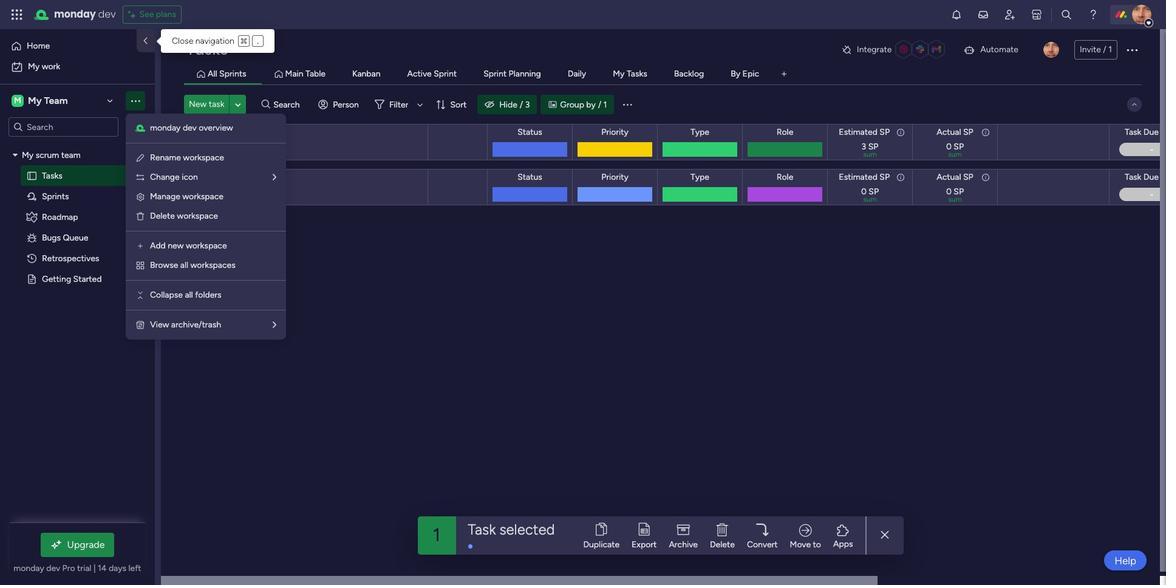 Task type: describe. For each thing, give the bounding box(es) containing it.
/ for 1
[[1103, 44, 1107, 55]]

home
[[27, 41, 50, 51]]

due for 2nd task due d field
[[1144, 172, 1159, 182]]

list arrow image for change icon
[[273, 173, 276, 182]]

add view image
[[782, 70, 787, 79]]

type for actual
[[691, 172, 710, 182]]

1 status from the top
[[518, 127, 542, 137]]

selected
[[500, 520, 555, 538]]

workspace image
[[12, 94, 24, 108]]

tasks inside my tasks button
[[627, 69, 647, 79]]

hide
[[499, 99, 517, 110]]

sort button
[[431, 95, 474, 114]]

upgrade
[[67, 539, 105, 550]]

trial
[[77, 563, 91, 573]]

main table
[[285, 69, 326, 79]]

type field for actual sp
[[688, 171, 713, 184]]

add
[[150, 241, 166, 251]]

workspace for manage workspace
[[182, 191, 223, 202]]

all for browse
[[180, 260, 188, 270]]

public board image
[[26, 273, 38, 284]]

by epic
[[731, 69, 759, 79]]

my scrum team
[[22, 149, 81, 160]]

table
[[306, 69, 326, 79]]

archive/trash
[[171, 320, 221, 330]]

2 status from the top
[[518, 172, 542, 182]]

v2 search image
[[261, 98, 270, 111]]

role field for actual
[[774, 171, 797, 184]]

help
[[1115, 554, 1137, 566]]

navigation
[[195, 36, 234, 46]]

days
[[109, 563, 126, 573]]

upgrade button
[[40, 533, 114, 557]]

change icon image
[[135, 173, 145, 182]]

workspaces
[[190, 260, 236, 270]]

to
[[813, 539, 821, 549]]

workspace options image
[[129, 95, 142, 107]]

person button
[[314, 95, 366, 114]]

role for actual sp
[[777, 172, 794, 182]]

planning
[[509, 69, 541, 79]]

team
[[61, 149, 81, 160]]

all for collapse
[[185, 290, 193, 300]]

view archive/trash image
[[135, 320, 145, 330]]

queue
[[63, 232, 88, 242]]

help image
[[1087, 9, 1100, 21]]

0 sp sum for 0 estimated sp field
[[861, 187, 879, 204]]

see plans button
[[123, 5, 182, 24]]

2 vertical spatial task
[[468, 520, 496, 538]]

select product image
[[11, 9, 23, 21]]

see
[[139, 9, 154, 19]]

browse all workspaces image
[[135, 261, 145, 270]]

sprint planning button
[[481, 67, 544, 81]]

filter
[[389, 99, 409, 110]]

manage
[[150, 191, 180, 202]]

|
[[93, 563, 96, 573]]

estimated sp field for 0
[[836, 171, 893, 184]]

estimated sp for 0
[[839, 172, 890, 182]]

column information image for 0 sp
[[896, 173, 906, 182]]

my for my tasks
[[613, 69, 625, 79]]

getting
[[42, 273, 71, 284]]

monday for monday dev overview
[[150, 123, 181, 133]]

scrum
[[36, 149, 59, 160]]

my for my work
[[28, 61, 40, 72]]

0 for second actual sp field from the top
[[946, 187, 952, 197]]

sprints inside button
[[219, 69, 246, 79]]

all sprints
[[208, 69, 246, 79]]

monday dev pro trial | 14 days left
[[14, 563, 141, 573]]

close navigation
[[172, 36, 234, 46]]

by
[[731, 69, 741, 79]]

browse all workspaces
[[150, 260, 236, 270]]

view
[[150, 320, 169, 330]]

move to
[[790, 539, 821, 549]]

sprint for sprint 1
[[210, 128, 242, 143]]

monday marketplace image
[[1031, 9, 1043, 21]]

collapse
[[150, 290, 183, 300]]

my team
[[28, 95, 68, 106]]

apps
[[833, 539, 853, 549]]

menu image
[[622, 98, 634, 111]]

angle down image
[[235, 100, 241, 109]]

automate button
[[959, 40, 1024, 60]]

delete for delete
[[710, 539, 735, 549]]

new
[[168, 241, 184, 251]]

left
[[128, 563, 141, 573]]

main
[[285, 69, 304, 79]]

james peterson image
[[1044, 42, 1059, 58]]

backlog button
[[671, 67, 707, 81]]

update feed image
[[977, 9, 990, 21]]

invite
[[1080, 44, 1101, 55]]

2 actual sp field from the top
[[934, 171, 977, 184]]

kanban button
[[349, 67, 384, 81]]

invite / 1 button
[[1075, 40, 1118, 60]]

sum for column information icon related to 2nd actual sp field from the bottom
[[948, 150, 962, 159]]

manage workspace image
[[135, 192, 145, 202]]

dev for monday dev pro trial | 14 days left
[[46, 563, 60, 573]]

1 actual sp field from the top
[[934, 126, 977, 139]]

plans
[[156, 9, 176, 19]]

collapse all folders image
[[135, 290, 145, 300]]

all
[[208, 69, 217, 79]]

tab inside tab list
[[775, 64, 794, 84]]

my for my team
[[28, 95, 42, 106]]

home link
[[7, 36, 129, 56]]

actual for second actual sp field from the top
[[937, 172, 961, 182]]

monday dev
[[54, 7, 116, 21]]

add new workspace image
[[135, 241, 145, 251]]

task due d for 2nd task due d field from the bottom
[[1125, 127, 1166, 137]]

convert
[[747, 539, 778, 549]]

collapse image
[[1130, 100, 1140, 109]]

type field for estimated sp
[[688, 126, 713, 139]]

hide / 3
[[499, 99, 530, 110]]

export
[[632, 539, 657, 549]]

my work
[[28, 61, 60, 72]]

browse
[[150, 260, 178, 270]]

Search field
[[270, 96, 307, 113]]

invite members image
[[1004, 9, 1016, 21]]

daily button
[[565, 67, 589, 81]]

column information image for 2nd actual sp field from the bottom
[[981, 128, 991, 137]]

dev for monday dev
[[98, 7, 116, 21]]

new task button
[[184, 95, 229, 114]]

move
[[790, 539, 811, 549]]

tab list containing all sprints
[[184, 64, 1142, 84]]

folders
[[195, 290, 221, 300]]

1 horizontal spatial sprint
[[434, 69, 457, 79]]

1 priority field from the top
[[598, 126, 632, 139]]

monday dev overview
[[150, 123, 233, 133]]

collapse all folders
[[150, 290, 221, 300]]

getting started
[[42, 273, 102, 284]]

0 vertical spatial tasks
[[187, 39, 228, 60]]

my tasks
[[613, 69, 647, 79]]

1 inside button
[[1109, 44, 1112, 55]]

james peterson image
[[1132, 5, 1152, 24]]

2 status field from the top
[[515, 171, 545, 184]]

workspace up workspaces
[[186, 241, 227, 251]]

daily
[[568, 69, 586, 79]]

rename workspace image
[[135, 153, 145, 163]]

icon
[[182, 172, 198, 182]]

my for my scrum team
[[22, 149, 34, 160]]



Task type: vqa. For each thing, say whether or not it's contained in the screenshot.
the rightmost The P
no



Task type: locate. For each thing, give the bounding box(es) containing it.
/ right hide on the left top
[[520, 99, 523, 110]]

1 vertical spatial d
[[1161, 172, 1166, 182]]

Estimated SP field
[[836, 126, 893, 139], [836, 171, 893, 184]]

2 horizontal spatial /
[[1103, 44, 1107, 55]]

2 vertical spatial monday
[[14, 563, 44, 573]]

0 vertical spatial estimated sp field
[[836, 126, 893, 139]]

1 vertical spatial all
[[185, 290, 193, 300]]

dev left see
[[98, 7, 116, 21]]

0 vertical spatial dev
[[98, 7, 116, 21]]

1 vertical spatial sprints
[[42, 191, 69, 201]]

my inside list box
[[22, 149, 34, 160]]

public board image
[[26, 169, 38, 181]]

tasks right public board image
[[42, 170, 62, 180]]

sprint inside field
[[210, 128, 242, 143]]

1 priority from the top
[[601, 127, 629, 137]]

task due d for 2nd task due d field
[[1125, 172, 1166, 182]]

sprints up roadmap
[[42, 191, 69, 201]]

all
[[180, 260, 188, 270], [185, 290, 193, 300]]

backlog
[[674, 69, 704, 79]]

1 vertical spatial column information image
[[981, 173, 991, 182]]

bugs queue
[[42, 232, 88, 242]]

type
[[691, 127, 710, 137], [691, 172, 710, 182]]

1 vertical spatial role field
[[774, 171, 797, 184]]

option
[[0, 144, 155, 146]]

m
[[14, 95, 21, 106]]

my inside button
[[613, 69, 625, 79]]

estimated up 3 sp sum
[[839, 127, 878, 137]]

delete
[[150, 211, 175, 221], [710, 539, 735, 549]]

0 vertical spatial d
[[1161, 127, 1166, 137]]

estimated sp for 3
[[839, 127, 890, 137]]

Actual SP field
[[934, 126, 977, 139], [934, 171, 977, 184]]

1 vertical spatial 3
[[862, 142, 866, 152]]

1 horizontal spatial 3
[[862, 142, 866, 152]]

0 vertical spatial sprints
[[219, 69, 246, 79]]

1 horizontal spatial /
[[598, 99, 602, 110]]

pro
[[62, 563, 75, 573]]

menu
[[126, 114, 286, 340]]

estimated sp up 3 sp sum
[[839, 127, 890, 137]]

workspace up icon
[[183, 152, 224, 163]]

sprint for sprint planning
[[484, 69, 507, 79]]

my inside workspace selection "element"
[[28, 95, 42, 106]]

sum for column information icon for second actual sp field from the top
[[948, 195, 962, 204]]

view archive/trash
[[150, 320, 221, 330]]

tasks up all at the top of the page
[[187, 39, 228, 60]]

1 vertical spatial tasks
[[627, 69, 647, 79]]

monday left pro
[[14, 563, 44, 573]]

add new workspace
[[150, 241, 227, 251]]

1 actual from the top
[[937, 127, 961, 137]]

0 vertical spatial column information image
[[981, 128, 991, 137]]

list box
[[0, 142, 155, 453]]

2 vertical spatial dev
[[46, 563, 60, 573]]

1 vertical spatial priority field
[[598, 171, 632, 184]]

sort
[[450, 99, 467, 110]]

workspace down icon
[[182, 191, 223, 202]]

monday up home link
[[54, 7, 96, 21]]

0 vertical spatial task due d
[[1125, 127, 1166, 137]]

sprint
[[434, 69, 457, 79], [484, 69, 507, 79], [210, 128, 242, 143]]

/ right invite
[[1103, 44, 1107, 55]]

2 vertical spatial tasks
[[42, 170, 62, 180]]

delete inside menu
[[150, 211, 175, 221]]

2 horizontal spatial dev
[[183, 123, 197, 133]]

3 inside 3 sp sum
[[862, 142, 866, 152]]

1 vertical spatial role
[[777, 172, 794, 182]]

Type field
[[688, 126, 713, 139], [688, 171, 713, 184]]

sum for column information image for 3 sp
[[863, 150, 877, 159]]

retrospectives
[[42, 253, 99, 263]]

started
[[73, 273, 102, 284]]

automate
[[981, 44, 1019, 55]]

1 vertical spatial task due d field
[[1122, 171, 1166, 184]]

task
[[1125, 127, 1142, 137], [1125, 172, 1142, 182], [468, 520, 496, 538]]

column information image for 3 sp
[[896, 128, 906, 137]]

1 vertical spatial monday
[[150, 123, 181, 133]]

2 column information image from the top
[[981, 173, 991, 182]]

0 vertical spatial role
[[777, 127, 794, 137]]

delete for delete workspace
[[150, 211, 175, 221]]

2 priority field from the top
[[598, 171, 632, 184]]

1 vertical spatial estimated sp field
[[836, 171, 893, 184]]

home option
[[7, 36, 129, 56]]

task for 2nd task due d field from the bottom
[[1125, 127, 1142, 137]]

tasks button
[[184, 39, 247, 60]]

tasks up "menu" image
[[627, 69, 647, 79]]

duplicate
[[583, 539, 620, 549]]

close
[[172, 36, 193, 46]]

1 vertical spatial status
[[518, 172, 542, 182]]

delete right archive
[[710, 539, 735, 549]]

2 role from the top
[[777, 172, 794, 182]]

1 vertical spatial type
[[691, 172, 710, 182]]

1 horizontal spatial delete
[[710, 539, 735, 549]]

tab list
[[184, 64, 1142, 84]]

new
[[189, 99, 207, 109]]

0 vertical spatial delete
[[150, 211, 175, 221]]

0 horizontal spatial tasks
[[42, 170, 62, 180]]

tasks inside list box
[[42, 170, 62, 180]]

2 list arrow image from the top
[[273, 321, 276, 329]]

1 inside field
[[245, 128, 249, 143]]

actual for 2nd actual sp field from the bottom
[[937, 127, 961, 137]]

list arrow image
[[273, 173, 276, 182], [273, 321, 276, 329]]

new task
[[189, 99, 224, 109]]

1 status field from the top
[[515, 126, 545, 139]]

0 sp sum for 2nd actual sp field from the bottom
[[946, 142, 964, 159]]

0 vertical spatial actual sp field
[[934, 126, 977, 139]]

active sprint
[[407, 69, 457, 79]]

sp inside 3 sp sum
[[869, 142, 879, 152]]

1 vertical spatial type field
[[688, 171, 713, 184]]

Priority field
[[598, 126, 632, 139], [598, 171, 632, 184]]

/ for 3
[[520, 99, 523, 110]]

team
[[44, 95, 68, 106]]

0 vertical spatial type
[[691, 127, 710, 137]]

1 vertical spatial actual sp
[[937, 172, 974, 182]]

Role field
[[774, 126, 797, 139], [774, 171, 797, 184]]

1 vertical spatial column information image
[[896, 173, 906, 182]]

arrow down image
[[413, 97, 427, 112]]

0 horizontal spatial sprint
[[210, 128, 242, 143]]

3
[[525, 99, 530, 110], [862, 142, 866, 152]]

0 vertical spatial actual
[[937, 127, 961, 137]]

estimated for 3 sp
[[839, 127, 878, 137]]

/
[[1103, 44, 1107, 55], [520, 99, 523, 110], [598, 99, 602, 110]]

0 vertical spatial column information image
[[896, 128, 906, 137]]

Search in workspace field
[[26, 120, 101, 134]]

1 horizontal spatial tasks
[[187, 39, 228, 60]]

1 d from the top
[[1161, 127, 1166, 137]]

task selected
[[468, 520, 555, 538]]

group
[[560, 99, 584, 110]]

d for 2nd task due d field
[[1161, 172, 1166, 182]]

/ right by
[[598, 99, 602, 110]]

0 horizontal spatial /
[[520, 99, 523, 110]]

0 vertical spatial monday
[[54, 7, 96, 21]]

0 horizontal spatial delete
[[150, 211, 175, 221]]

my tasks button
[[610, 67, 650, 81]]

rename
[[150, 152, 181, 163]]

1 vertical spatial dev
[[183, 123, 197, 133]]

0 vertical spatial task due d field
[[1122, 126, 1166, 139]]

sprints inside list box
[[42, 191, 69, 201]]

1 vertical spatial list arrow image
[[273, 321, 276, 329]]

monday inside menu
[[150, 123, 181, 133]]

all left folders
[[185, 290, 193, 300]]

options image
[[1125, 43, 1140, 57]]

0 vertical spatial actual sp
[[937, 127, 974, 137]]

1 task due d from the top
[[1125, 127, 1166, 137]]

my inside option
[[28, 61, 40, 72]]

due for 2nd task due d field from the bottom
[[1144, 127, 1159, 137]]

workspace for rename workspace
[[183, 152, 224, 163]]

1
[[1109, 44, 1112, 55], [604, 99, 607, 110], [245, 128, 249, 143], [433, 524, 441, 546]]

Task Due D field
[[1122, 126, 1166, 139], [1122, 171, 1166, 184]]

d
[[1161, 127, 1166, 137], [1161, 172, 1166, 182]]

0 horizontal spatial dev
[[46, 563, 60, 573]]

1 vertical spatial delete
[[710, 539, 735, 549]]

integrate button
[[836, 37, 954, 63]]

1 vertical spatial task
[[1125, 172, 1142, 182]]

delete workspace image
[[135, 211, 145, 221]]

monday for monday dev pro trial | 14 days left
[[14, 563, 44, 573]]

due
[[1144, 127, 1159, 137], [1144, 172, 1159, 182]]

0 vertical spatial status field
[[515, 126, 545, 139]]

1 vertical spatial actual
[[937, 172, 961, 182]]

workspace for delete workspace
[[177, 211, 218, 221]]

2 estimated sp from the top
[[839, 172, 890, 182]]

estimated sp field up 3 sp sum
[[836, 126, 893, 139]]

delete workspace
[[150, 211, 218, 221]]

change
[[150, 172, 180, 182]]

role for estimated sp
[[777, 127, 794, 137]]

1 estimated sp from the top
[[839, 127, 890, 137]]

1 horizontal spatial sprints
[[219, 69, 246, 79]]

0 vertical spatial role field
[[774, 126, 797, 139]]

0 vertical spatial estimated sp
[[839, 127, 890, 137]]

1 type field from the top
[[688, 126, 713, 139]]

0 horizontal spatial monday
[[14, 563, 44, 573]]

filter button
[[370, 95, 427, 114]]

2 d from the top
[[1161, 172, 1166, 182]]

estimated sp field for 3
[[836, 126, 893, 139]]

1 vertical spatial task due d
[[1125, 172, 1166, 182]]

work
[[42, 61, 60, 72]]

monday
[[54, 7, 96, 21], [150, 123, 181, 133], [14, 563, 44, 573]]

1 estimated sp field from the top
[[836, 126, 893, 139]]

actual sp for second actual sp field from the top
[[937, 172, 974, 182]]

2 role field from the top
[[774, 171, 797, 184]]

column information image
[[896, 128, 906, 137], [896, 173, 906, 182]]

0 vertical spatial priority
[[601, 127, 629, 137]]

0 vertical spatial status
[[518, 127, 542, 137]]

monday up rename
[[150, 123, 181, 133]]

my right caret down image
[[22, 149, 34, 160]]

1 task due d field from the top
[[1122, 126, 1166, 139]]

1 vertical spatial priority
[[601, 172, 629, 182]]

monday for monday dev
[[54, 7, 96, 21]]

0 vertical spatial task
[[1125, 127, 1142, 137]]

actual sp for 2nd actual sp field from the bottom
[[937, 127, 974, 137]]

1 estimated from the top
[[839, 127, 878, 137]]

kanban
[[352, 69, 381, 79]]

2 type from the top
[[691, 172, 710, 182]]

2 priority from the top
[[601, 172, 629, 182]]

0 for 2nd actual sp field from the bottom
[[946, 142, 952, 152]]

my right the workspace image
[[28, 95, 42, 106]]

all sprints button
[[205, 67, 249, 81]]

estimated sp down 3 sp sum
[[839, 172, 890, 182]]

1 vertical spatial estimated sp
[[839, 172, 890, 182]]

0 for 0 estimated sp field
[[861, 187, 867, 197]]

menu containing monday dev overview
[[126, 114, 286, 340]]

2 actual from the top
[[937, 172, 961, 182]]

sum for column information image corresponding to 0 sp
[[863, 195, 877, 204]]

estimated for 0 sp
[[839, 172, 878, 182]]

1 column information image from the top
[[981, 128, 991, 137]]

roadmap
[[42, 211, 78, 222]]

dev for monday dev overview
[[183, 123, 197, 133]]

estimated sp field down 3 sp sum
[[836, 171, 893, 184]]

Sprint 1 field
[[207, 128, 252, 143]]

1 actual sp from the top
[[937, 127, 974, 137]]

list arrow image for view archive/trash
[[273, 321, 276, 329]]

Status field
[[515, 126, 545, 139], [515, 171, 545, 184]]

delete down the manage
[[150, 211, 175, 221]]

all down add new workspace
[[180, 260, 188, 270]]

1 due from the top
[[1144, 127, 1159, 137]]

archive
[[669, 539, 698, 549]]

1 vertical spatial estimated
[[839, 172, 878, 182]]

1 type from the top
[[691, 127, 710, 137]]

column information image
[[981, 128, 991, 137], [981, 173, 991, 182]]

sprints right all at the top of the page
[[219, 69, 246, 79]]

my up "menu" image
[[613, 69, 625, 79]]

0 vertical spatial 3
[[525, 99, 530, 110]]

2 estimated from the top
[[839, 172, 878, 182]]

my work link
[[7, 57, 148, 77]]

/ inside invite / 1 button
[[1103, 44, 1107, 55]]

1 role from the top
[[777, 127, 794, 137]]

status
[[518, 127, 542, 137], [518, 172, 542, 182]]

active sprint button
[[404, 67, 460, 81]]

2 estimated sp field from the top
[[836, 171, 893, 184]]

1 vertical spatial due
[[1144, 172, 1159, 182]]

workspace down manage workspace
[[177, 211, 218, 221]]

type for estimated
[[691, 127, 710, 137]]

2 horizontal spatial monday
[[150, 123, 181, 133]]

2 task due d from the top
[[1125, 172, 1166, 182]]

d for 2nd task due d field from the bottom
[[1161, 127, 1166, 137]]

tab
[[775, 64, 794, 84]]

help button
[[1105, 550, 1147, 570]]

0 vertical spatial priority field
[[598, 126, 632, 139]]

role field for estimated
[[774, 126, 797, 139]]

sprint left planning
[[484, 69, 507, 79]]

active
[[407, 69, 432, 79]]

sum inside 3 sp sum
[[863, 150, 877, 159]]

1 horizontal spatial monday
[[54, 7, 96, 21]]

actual
[[937, 127, 961, 137], [937, 172, 961, 182]]

my left work
[[28, 61, 40, 72]]

dev inside menu
[[183, 123, 197, 133]]

person
[[333, 99, 359, 110]]

column information image for second actual sp field from the top
[[981, 173, 991, 182]]

by epic button
[[728, 67, 762, 81]]

manage workspace
[[150, 191, 223, 202]]

1 list arrow image from the top
[[273, 173, 276, 182]]

1 role field from the top
[[774, 126, 797, 139]]

sprint planning
[[484, 69, 541, 79]]

1 vertical spatial actual sp field
[[934, 171, 977, 184]]

sprint down task
[[210, 128, 242, 143]]

dev left pro
[[46, 563, 60, 573]]

invite / 1
[[1080, 44, 1112, 55]]

group by / 1
[[560, 99, 607, 110]]

bugs
[[42, 232, 61, 242]]

by
[[586, 99, 596, 110]]

0 vertical spatial list arrow image
[[273, 173, 276, 182]]

1 vertical spatial status field
[[515, 171, 545, 184]]

estimated
[[839, 127, 878, 137], [839, 172, 878, 182]]

1 horizontal spatial dev
[[98, 7, 116, 21]]

0 vertical spatial all
[[180, 260, 188, 270]]

0 vertical spatial type field
[[688, 126, 713, 139]]

estimated down 3 sp sum
[[839, 172, 878, 182]]

2 horizontal spatial tasks
[[627, 69, 647, 79]]

task for 2nd task due d field
[[1125, 172, 1142, 182]]

sprint right active
[[434, 69, 457, 79]]

workspace
[[183, 152, 224, 163], [182, 191, 223, 202], [177, 211, 218, 221], [186, 241, 227, 251]]

workspace selection element
[[12, 94, 70, 108]]

2 task due d field from the top
[[1122, 171, 1166, 184]]

caret down image
[[13, 150, 18, 159]]

overview
[[199, 123, 233, 133]]

sprint 1
[[210, 128, 249, 143]]

search everything image
[[1061, 9, 1073, 21]]

0 sp sum
[[946, 142, 964, 159], [861, 187, 879, 204], [946, 187, 964, 204]]

2 column information image from the top
[[896, 173, 906, 182]]

my work option
[[7, 57, 148, 77]]

2 type field from the top
[[688, 171, 713, 184]]

list box containing my scrum team
[[0, 142, 155, 453]]

0 vertical spatial due
[[1144, 127, 1159, 137]]

0 sp sum for second actual sp field from the top
[[946, 187, 964, 204]]

0 vertical spatial estimated
[[839, 127, 878, 137]]

notifications image
[[951, 9, 963, 21]]

14
[[98, 563, 107, 573]]

2 horizontal spatial sprint
[[484, 69, 507, 79]]

1 column information image from the top
[[896, 128, 906, 137]]

0 horizontal spatial 3
[[525, 99, 530, 110]]

0 horizontal spatial sprints
[[42, 191, 69, 201]]

2 due from the top
[[1144, 172, 1159, 182]]

2 actual sp from the top
[[937, 172, 974, 182]]

dev down the new
[[183, 123, 197, 133]]



